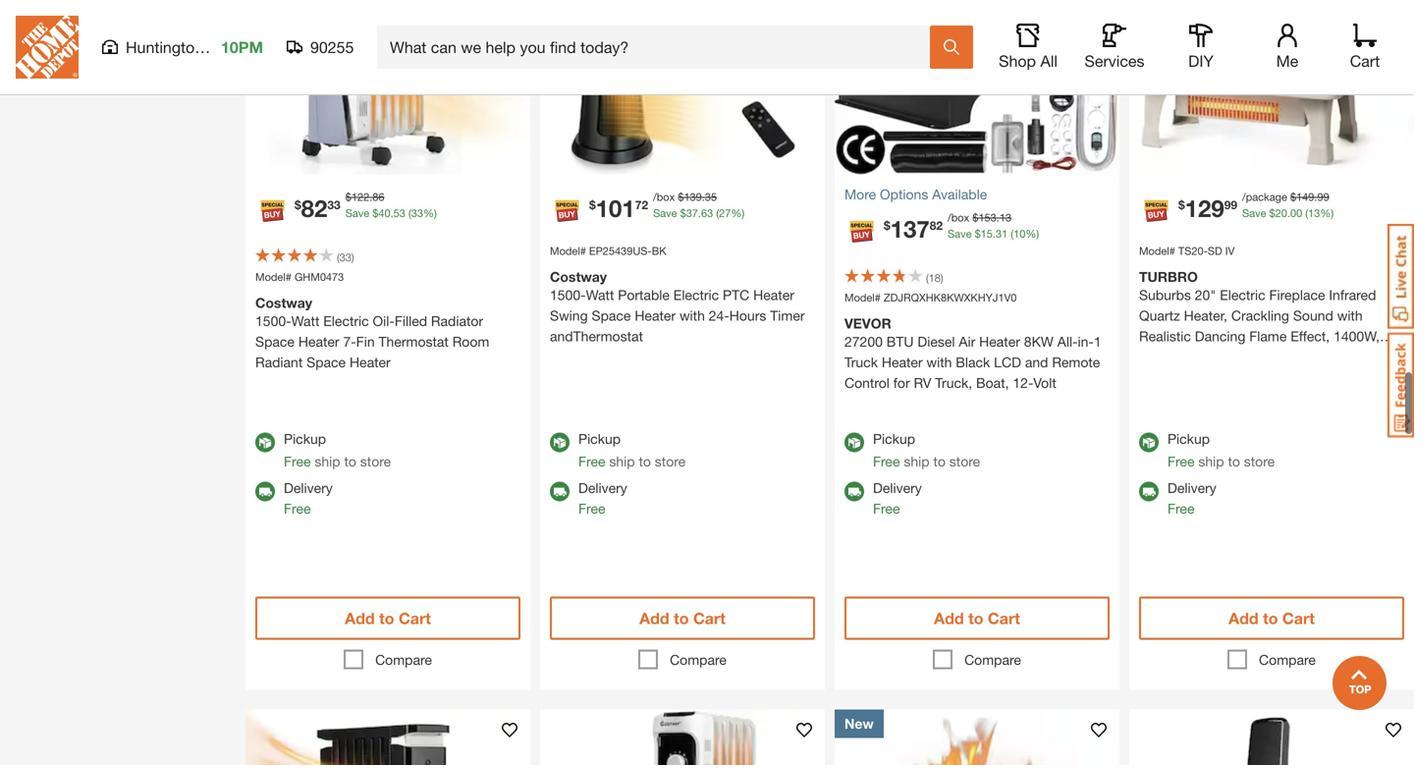 Task type: locate. For each thing, give the bounding box(es) containing it.
0 vertical spatial /box
[[653, 191, 675, 203]]

$ down more options available "link"
[[973, 211, 979, 224]]

free for available shipping image for 129
[[1168, 501, 1195, 517]]

1 available for pickup image from the left
[[550, 433, 570, 452]]

2 add to cart button from the left
[[550, 597, 815, 640]]

add to cart for 101
[[640, 609, 726, 628]]

2 available for pickup image from the left
[[1140, 433, 1159, 452]]

( up "model# zdjrqxhk8kwxkhyj1v0" in the top right of the page
[[926, 272, 929, 284]]

%) right 00 on the top of the page
[[1321, 207, 1334, 220]]

$ down 139
[[680, 207, 686, 220]]

compare for 101
[[670, 652, 727, 668]]

1 horizontal spatial costway
[[550, 269, 607, 285]]

/box for 101
[[653, 191, 675, 203]]

$ 137 82
[[884, 215, 943, 243]]

model# for model# ts20-sd iv
[[1140, 245, 1176, 257]]

shop all
[[999, 52, 1058, 70]]

space up andthermostat
[[592, 307, 631, 324]]

save inside '/box $ 139 . 35 save $ 37 . 63 ( 27 %)'
[[653, 207, 677, 220]]

with left 24-
[[680, 307, 705, 324]]

$ inside $ 129 99
[[1179, 198, 1185, 212]]

$
[[346, 191, 352, 203], [678, 191, 684, 203], [1291, 191, 1297, 203], [295, 198, 301, 212], [589, 198, 596, 212], [1179, 198, 1185, 212], [373, 207, 379, 220], [680, 207, 686, 220], [1270, 207, 1276, 220], [973, 211, 979, 224], [884, 219, 891, 232], [975, 227, 981, 240]]

live chat image
[[1388, 224, 1415, 329]]

18
[[929, 272, 941, 284]]

2 pickup from the left
[[579, 431, 621, 447]]

10pm
[[221, 38, 263, 56]]

%) inside '/box $ 139 . 35 save $ 37 . 63 ( 27 %)'
[[731, 207, 745, 220]]

2 horizontal spatial electric
[[1220, 287, 1266, 303]]

%) inside /box $ 153 . 13 save $ 15 . 31 ( 10 %)
[[1026, 227, 1040, 240]]

delivery for 82
[[284, 480, 333, 496]]

2 compare from the left
[[670, 652, 727, 668]]

2 add to cart from the left
[[640, 609, 726, 628]]

me button
[[1256, 24, 1319, 71]]

0 horizontal spatial )
[[352, 251, 354, 264]]

save down /package
[[1243, 207, 1267, 220]]

heater down portable
[[635, 307, 676, 324]]

add for 129
[[1229, 609, 1259, 628]]

99 inside /package $ 149 . 99 save $ 20 . 00 ( 13 %)
[[1318, 191, 1330, 203]]

4 add from the left
[[1229, 609, 1259, 628]]

heater down fin
[[350, 354, 391, 370]]

all-
[[1058, 334, 1078, 350]]

1 horizontal spatial electric
[[674, 287, 719, 303]]

store
[[360, 453, 391, 470], [655, 453, 686, 470], [950, 453, 981, 470], [1244, 453, 1275, 470]]

timer
[[770, 307, 805, 324]]

149
[[1297, 191, 1315, 203]]

ship for 129
[[1199, 453, 1225, 470]]

0 vertical spatial costway
[[550, 269, 607, 285]]

2 pickup free ship to store from the left
[[579, 431, 686, 470]]

$ left 122
[[295, 198, 301, 212]]

33 right 53 at the top
[[411, 207, 423, 220]]

cart inside "link"
[[1351, 52, 1381, 70]]

the home depot logo image
[[16, 16, 79, 79]]

1500-watt 32 in. electric digital ceramic tower space heater with remote control and timer image
[[1130, 710, 1415, 765]]

3 pickup from the left
[[873, 431, 916, 447]]

1 pickup from the left
[[284, 431, 326, 447]]

pickup for 82
[[284, 431, 326, 447]]

13 right 00 on the top of the page
[[1309, 207, 1321, 220]]

save left the 15
[[948, 227, 972, 240]]

add to cart for 82
[[345, 609, 431, 628]]

model# for model# zdjrqxhk8kwxkhyj1v0
[[845, 291, 881, 304]]

costway 1500-watt portable electric ptc heater swing space heater with 24-hours timer andthermostat
[[550, 269, 805, 344]]

2 ship from the left
[[609, 453, 635, 470]]

available shipping image for 101
[[550, 482, 570, 501]]

cart link
[[1344, 24, 1387, 71]]

add to cart button for 101
[[550, 597, 815, 640]]

0 horizontal spatial 1500-
[[255, 313, 291, 329]]

watt up the swing on the left top
[[586, 287, 614, 303]]

with
[[680, 307, 705, 324], [1338, 307, 1363, 324], [927, 354, 952, 370]]

electric for suburbs 20" electric fireplace infrared quartz heater, crackling sound with realistic dancing flame effect, 1400w, ivory
[[1220, 287, 1266, 303]]

vevor
[[845, 315, 892, 332]]

2 store from the left
[[655, 453, 686, 470]]

huntington
[[126, 38, 203, 56]]

free
[[284, 453, 311, 470], [579, 453, 606, 470], [873, 453, 900, 470], [1168, 453, 1195, 470], [284, 501, 311, 517], [579, 501, 606, 517], [873, 501, 900, 517], [1168, 501, 1195, 517]]

model# left ghm0473
[[255, 271, 292, 283]]

( right 00 on the top of the page
[[1306, 207, 1309, 220]]

$ inside $ 101 72
[[589, 198, 596, 212]]

( inside $ 122 . 86 save $ 40 . 53 ( 33 %)
[[409, 207, 411, 220]]

save down 122
[[346, 207, 370, 220]]

72
[[635, 198, 648, 212]]

13
[[1309, 207, 1321, 220], [1000, 211, 1012, 224]]

pickup
[[284, 431, 326, 447], [579, 431, 621, 447], [873, 431, 916, 447], [1168, 431, 1210, 447]]

costway down model# ghm0473
[[255, 295, 312, 311]]

1 horizontal spatial available for pickup image
[[1140, 433, 1159, 452]]

options
[[880, 186, 929, 202]]

( right 63
[[716, 207, 719, 220]]

99 right the 149
[[1318, 191, 1330, 203]]

truck,
[[936, 375, 973, 391]]

1 vertical spatial costway
[[255, 295, 312, 311]]

0 horizontal spatial 99
[[1225, 198, 1238, 212]]

$ 122 . 86 save $ 40 . 53 ( 33 %)
[[346, 191, 437, 220]]

99 left /package
[[1225, 198, 1238, 212]]

add
[[345, 609, 375, 628], [640, 609, 670, 628], [934, 609, 964, 628], [1229, 609, 1259, 628]]

2 horizontal spatial with
[[1338, 307, 1363, 324]]

4 add to cart from the left
[[1229, 609, 1315, 628]]

costway for costway 1500-watt portable electric ptc heater swing space heater with 24-hours timer andthermostat
[[550, 269, 607, 285]]

0 horizontal spatial electric
[[323, 313, 369, 329]]

82 down more options available
[[930, 219, 943, 232]]

diy
[[1189, 52, 1214, 70]]

3 available shipping image from the left
[[1140, 482, 1159, 501]]

model# left ep25439us-
[[550, 245, 586, 257]]

1500- for 1500-watt electric oil-filled radiator space heater 7-fin thermostat room radiant space heater
[[255, 313, 291, 329]]

heater
[[754, 287, 795, 303], [635, 307, 676, 324], [298, 334, 339, 350], [980, 334, 1021, 350], [350, 354, 391, 370], [882, 354, 923, 370]]

0 horizontal spatial available shipping image
[[550, 482, 570, 501]]

watt down model# ghm0473
[[291, 313, 320, 329]]

add to cart button for 129
[[1140, 597, 1405, 640]]

0 horizontal spatial available for pickup image
[[255, 433, 275, 452]]

1500- inside costway 1500-watt electric oil-filled radiator space heater 7-fin thermostat room radiant space heater
[[255, 313, 291, 329]]

eternal flame infrared electric fireplace logs 23 in. fireplace insert log heater, realistic lemonwood ember bed, bronze image
[[835, 710, 1120, 765]]

save inside $ 122 . 86 save $ 40 . 53 ( 33 %)
[[346, 207, 370, 220]]

1 delivery from the left
[[284, 480, 333, 496]]

radiant
[[255, 354, 303, 370]]

2 vertical spatial space
[[307, 354, 346, 370]]

1 horizontal spatial available for pickup image
[[845, 433, 864, 452]]

available for pickup image
[[255, 433, 275, 452], [1140, 433, 1159, 452]]

available shipping image
[[550, 482, 570, 501], [845, 482, 864, 501], [1140, 482, 1159, 501]]

shop
[[999, 52, 1036, 70]]

15
[[981, 227, 993, 240]]

3 add from the left
[[934, 609, 964, 628]]

0 horizontal spatial available for pickup image
[[550, 433, 570, 452]]

available for pickup image
[[550, 433, 570, 452], [845, 433, 864, 452]]

101
[[596, 194, 635, 222]]

33 inside the $ 82 33
[[328, 198, 341, 212]]

( right 31
[[1011, 227, 1014, 240]]

sd
[[1208, 245, 1223, 257]]

ts20-
[[1179, 245, 1208, 257]]

1 available shipping image from the left
[[550, 482, 570, 501]]

1500- for 1500-watt portable electric ptc heater swing space heater with 24-hours timer andthermostat
[[550, 287, 586, 303]]

/box inside /box $ 153 . 13 save $ 15 . 31 ( 10 %)
[[948, 211, 970, 224]]

available for pickup image up available shipping icon
[[255, 433, 275, 452]]

( right 53 at the top
[[409, 207, 411, 220]]

electric up 24-
[[674, 287, 719, 303]]

turbro suburbs 20" electric fireplace infrared quartz heater, crackling sound with realistic dancing flame effect, 1400w, ivory
[[1140, 269, 1380, 365]]

watt for heater
[[291, 313, 320, 329]]

4 store from the left
[[1244, 453, 1275, 470]]

1 horizontal spatial /box
[[948, 211, 970, 224]]

electric inside costway 1500-watt portable electric ptc heater swing space heater with 24-hours timer andthermostat
[[674, 287, 719, 303]]

4 add to cart button from the left
[[1140, 597, 1405, 640]]

pickup free ship to store
[[284, 431, 391, 470], [579, 431, 686, 470], [873, 431, 981, 470], [1168, 431, 1275, 470]]

1 horizontal spatial available shipping image
[[845, 482, 864, 501]]

82 left 122
[[301, 194, 328, 222]]

save inside /package $ 149 . 99 save $ 20 . 00 ( 13 %)
[[1243, 207, 1267, 220]]

compare up the 1500-watt 32 in. electric digital ceramic tower space heater with remote control and timer image
[[1259, 652, 1316, 668]]

1500- up the swing on the left top
[[550, 287, 586, 303]]

)
[[352, 251, 354, 264], [941, 272, 944, 284]]

( inside '/box $ 139 . 35 save $ 37 . 63 ( 27 %)'
[[716, 207, 719, 220]]

129
[[1185, 194, 1225, 222]]

compare
[[375, 652, 432, 668], [670, 652, 727, 668], [965, 652, 1022, 668], [1259, 652, 1316, 668]]

1500- inside costway 1500-watt portable electric ptc heater swing space heater with 24-hours timer andthermostat
[[550, 287, 586, 303]]

%) right 63
[[731, 207, 745, 220]]

model# up "vevor"
[[845, 291, 881, 304]]

1 add from the left
[[345, 609, 375, 628]]

save right 72
[[653, 207, 677, 220]]

1500-watt black electric oil filled radiator heater space heater with heat settings image
[[246, 710, 530, 765]]

3 add to cart from the left
[[934, 609, 1021, 628]]

137
[[891, 215, 930, 243]]

more options available link
[[845, 184, 1110, 205]]

0 horizontal spatial space
[[255, 334, 295, 350]]

%) right 31
[[1026, 227, 1040, 240]]

available for pickup image for 82
[[255, 433, 275, 452]]

to
[[344, 453, 357, 470], [639, 453, 651, 470], [934, 453, 946, 470], [1228, 453, 1241, 470], [379, 609, 394, 628], [674, 609, 689, 628], [969, 609, 984, 628], [1263, 609, 1279, 628]]

1 vertical spatial watt
[[291, 313, 320, 329]]

space down 7-
[[307, 354, 346, 370]]

feedback link image
[[1388, 332, 1415, 438]]

0 vertical spatial watt
[[586, 287, 614, 303]]

store for 101
[[655, 453, 686, 470]]

4 delivery free from the left
[[1168, 480, 1217, 517]]

1 ship from the left
[[315, 453, 340, 470]]

pickup free ship to store for 129
[[1168, 431, 1275, 470]]

delivery free for 129
[[1168, 480, 1217, 517]]

1 pickup free ship to store from the left
[[284, 431, 391, 470]]

save for 129
[[1243, 207, 1267, 220]]

/package $ 149 . 99 save $ 20 . 00 ( 13 %)
[[1243, 191, 1334, 220]]

costway 1500-watt electric oil-filled radiator space heater 7-fin thermostat room radiant space heater
[[255, 295, 490, 370]]

save for 101
[[653, 207, 677, 220]]

0 horizontal spatial 13
[[1000, 211, 1012, 224]]

33 inside $ 122 . 86 save $ 40 . 53 ( 33 %)
[[411, 207, 423, 220]]

1500- up radiant
[[255, 313, 291, 329]]

/box down available
[[948, 211, 970, 224]]

27200 btu diesel air heater 8kw all-in-1 truck heater with black lcd and remote control for rv truck, boat, 12-volt image
[[835, 0, 1120, 174]]

model# ts20-sd iv
[[1140, 245, 1235, 257]]

( 33 )
[[337, 251, 354, 264]]

watt inside costway 1500-watt electric oil-filled radiator space heater 7-fin thermostat room radiant space heater
[[291, 313, 320, 329]]

13 up 31
[[1000, 211, 1012, 224]]

add for 82
[[345, 609, 375, 628]]

1 available for pickup image from the left
[[255, 433, 275, 452]]

effect,
[[1291, 328, 1330, 344]]

radiator
[[431, 313, 483, 329]]

costway down model# ep25439us-bk
[[550, 269, 607, 285]]

$ down 86
[[373, 207, 379, 220]]

2 delivery free from the left
[[579, 480, 628, 517]]

heater left 7-
[[298, 334, 339, 350]]

hours
[[730, 307, 767, 324]]

1 store from the left
[[360, 453, 391, 470]]

with down diesel
[[927, 354, 952, 370]]

control
[[845, 375, 890, 391]]

(
[[409, 207, 411, 220], [716, 207, 719, 220], [1306, 207, 1309, 220], [1011, 227, 1014, 240], [337, 251, 340, 264], [926, 272, 929, 284]]

andthermostat
[[550, 328, 643, 344]]

electric up "crackling"
[[1220, 287, 1266, 303]]

save inside /box $ 153 . 13 save $ 15 . 31 ( 10 %)
[[948, 227, 972, 240]]

costway inside costway 1500-watt portable electric ptc heater swing space heater with 24-hours timer andthermostat
[[550, 269, 607, 285]]

available for pickup image down the ivory
[[1140, 433, 1159, 452]]

boat,
[[977, 375, 1009, 391]]

cart
[[1351, 52, 1381, 70], [399, 609, 431, 628], [694, 609, 726, 628], [988, 609, 1021, 628], [1283, 609, 1315, 628]]

( 18 )
[[926, 272, 944, 284]]

electric for 1500-watt electric oil-filled radiator space heater 7-fin thermostat room radiant space heater
[[323, 313, 369, 329]]

with for 101
[[680, 307, 705, 324]]

add to cart button for 82
[[255, 597, 521, 640]]

watt inside costway 1500-watt portable electric ptc heater swing space heater with 24-hours timer andthermostat
[[586, 287, 614, 303]]

2 delivery from the left
[[579, 480, 628, 496]]

zdjrqxhk8kwxkhyj1v0
[[884, 291, 1017, 304]]

%) inside /package $ 149 . 99 save $ 20 . 00 ( 13 %)
[[1321, 207, 1334, 220]]

cart for 82
[[399, 609, 431, 628]]

save for 137
[[948, 227, 972, 240]]

1 horizontal spatial )
[[941, 272, 944, 284]]

%) right 53 at the top
[[423, 207, 437, 220]]

%) for 137
[[1026, 227, 1040, 240]]

1 vertical spatial /box
[[948, 211, 970, 224]]

with inside costway 1500-watt portable electric ptc heater swing space heater with 24-hours timer andthermostat
[[680, 307, 705, 324]]

1 delivery free from the left
[[284, 480, 333, 517]]

electric inside costway 1500-watt electric oil-filled radiator space heater 7-fin thermostat room radiant space heater
[[323, 313, 369, 329]]

3 compare from the left
[[965, 652, 1022, 668]]

2 horizontal spatial available shipping image
[[1140, 482, 1159, 501]]

0 horizontal spatial /box
[[653, 191, 675, 203]]

4 pickup free ship to store from the left
[[1168, 431, 1275, 470]]

1 vertical spatial )
[[941, 272, 944, 284]]

with down infrared
[[1338, 307, 1363, 324]]

0 horizontal spatial with
[[680, 307, 705, 324]]

add to cart
[[345, 609, 431, 628], [640, 609, 726, 628], [934, 609, 1021, 628], [1229, 609, 1315, 628]]

1 add to cart from the left
[[345, 609, 431, 628]]

room
[[453, 334, 490, 350]]

$ up model# ep25439us-bk
[[589, 198, 596, 212]]

quartz
[[1140, 307, 1181, 324]]

$ up model# ts20-sd iv
[[1179, 198, 1185, 212]]

1 horizontal spatial watt
[[586, 287, 614, 303]]

electric inside turbro suburbs 20" electric fireplace infrared quartz heater, crackling sound with realistic dancing flame effect, 1400w, ivory
[[1220, 287, 1266, 303]]

1 vertical spatial 1500-
[[255, 313, 291, 329]]

space up radiant
[[255, 334, 295, 350]]

compare up eternal flame infrared electric fireplace logs 23 in. fireplace insert log heater, realistic lemonwood ember bed, bronze image
[[965, 652, 1022, 668]]

1 horizontal spatial 13
[[1309, 207, 1321, 220]]

available shipping image
[[255, 482, 275, 501]]

2 add from the left
[[640, 609, 670, 628]]

electric up 7-
[[323, 313, 369, 329]]

0 vertical spatial space
[[592, 307, 631, 324]]

33 left 122
[[328, 198, 341, 212]]

compare up the 1500-watt electric oil-filled radiant space heater with adjustable thermostat image
[[670, 652, 727, 668]]

0 vertical spatial )
[[352, 251, 354, 264]]

0 horizontal spatial costway
[[255, 295, 312, 311]]

1 add to cart button from the left
[[255, 597, 521, 640]]

0 vertical spatial 1500-
[[550, 287, 586, 303]]

$ inside the $ 82 33
[[295, 198, 301, 212]]

delivery free for 101
[[579, 480, 628, 517]]

$ down options
[[884, 219, 891, 232]]

ivory
[[1140, 349, 1169, 365]]

0 horizontal spatial watt
[[291, 313, 320, 329]]

4 pickup from the left
[[1168, 431, 1210, 447]]

1 horizontal spatial 82
[[930, 219, 943, 232]]

1 horizontal spatial 1500-
[[550, 287, 586, 303]]

99 inside $ 129 99
[[1225, 198, 1238, 212]]

free for 1500-watt portable electric ptc heater swing space heater with 24-hours timer andthermostat available for pickup icon
[[579, 453, 606, 470]]

2 available for pickup image from the left
[[845, 433, 864, 452]]

1 horizontal spatial with
[[927, 354, 952, 370]]

1 compare from the left
[[375, 652, 432, 668]]

model# ep25439us-bk
[[550, 245, 667, 257]]

4 delivery from the left
[[1168, 480, 1217, 496]]

/box inside '/box $ 139 . 35 save $ 37 . 63 ( 27 %)'
[[653, 191, 675, 203]]

%)
[[423, 207, 437, 220], [731, 207, 745, 220], [1321, 207, 1334, 220], [1026, 227, 1040, 240]]

24-
[[709, 307, 730, 324]]

3 delivery from the left
[[873, 480, 922, 496]]

electric
[[674, 287, 719, 303], [1220, 287, 1266, 303], [323, 313, 369, 329]]

99
[[1318, 191, 1330, 203], [1225, 198, 1238, 212]]

3 store from the left
[[950, 453, 981, 470]]

compare up the 1500-watt black electric oil filled radiator heater space heater with heat settings image
[[375, 652, 432, 668]]

2 horizontal spatial space
[[592, 307, 631, 324]]

with inside turbro suburbs 20" electric fireplace infrared quartz heater, crackling sound with realistic dancing flame effect, 1400w, ivory
[[1338, 307, 1363, 324]]

3 delivery free from the left
[[873, 480, 922, 517]]

4 compare from the left
[[1259, 652, 1316, 668]]

1 horizontal spatial 99
[[1318, 191, 1330, 203]]

pickup for 101
[[579, 431, 621, 447]]

.
[[370, 191, 373, 203], [702, 191, 705, 203], [1315, 191, 1318, 203], [391, 207, 394, 220], [698, 207, 701, 220], [1288, 207, 1291, 220], [997, 211, 1000, 224], [993, 227, 996, 240]]

model# up turbro
[[1140, 245, 1176, 257]]

pickup for 129
[[1168, 431, 1210, 447]]

store for 129
[[1244, 453, 1275, 470]]

diy button
[[1170, 24, 1233, 71]]

/box right 72
[[653, 191, 675, 203]]

4 ship from the left
[[1199, 453, 1225, 470]]

costway inside costway 1500-watt electric oil-filled radiator space heater 7-fin thermostat room radiant space heater
[[255, 295, 312, 311]]



Task type: describe. For each thing, give the bounding box(es) containing it.
( up ghm0473
[[337, 251, 340, 264]]

delivery for 101
[[579, 480, 628, 496]]

with for 129
[[1338, 307, 1363, 324]]

sound
[[1294, 307, 1334, 324]]

store for 82
[[360, 453, 391, 470]]

86
[[373, 191, 385, 203]]

/box $ 139 . 35 save $ 37 . 63 ( 27 %)
[[653, 191, 745, 220]]

63
[[701, 207, 713, 220]]

ghm0473
[[295, 271, 344, 283]]

space inside costway 1500-watt portable electric ptc heater swing space heater with 24-hours timer andthermostat
[[592, 307, 631, 324]]

heater up the lcd on the top
[[980, 334, 1021, 350]]

) for ( 18 )
[[941, 272, 944, 284]]

3 ship from the left
[[904, 453, 930, 470]]

$ down /package
[[1270, 207, 1276, 220]]

82 inside $ 137 82
[[930, 219, 943, 232]]

compare for 129
[[1259, 652, 1316, 668]]

8kw
[[1024, 334, 1054, 350]]

suburbs 20" electric fireplace infrared quartz heater, crackling sound with realistic dancing flame effect, 1400w, ivory image
[[1130, 0, 1415, 174]]

watt for space
[[586, 287, 614, 303]]

free for 101 available shipping image
[[579, 501, 606, 517]]

153
[[979, 211, 997, 224]]

20"
[[1195, 287, 1217, 303]]

$ left 86
[[346, 191, 352, 203]]

iv
[[1226, 245, 1235, 257]]

$ 129 99
[[1179, 194, 1238, 222]]

1500-watt electric oil-filled radiator space heater 7-fin thermostat room radiant space heater image
[[246, 0, 530, 174]]

all
[[1041, 52, 1058, 70]]

1500-watt portable electric ptc heater swing space heater with 24-hours timer andthermostat image
[[540, 0, 825, 174]]

available
[[932, 186, 988, 202]]

oil-
[[373, 313, 395, 329]]

shop all button
[[997, 24, 1060, 71]]

delivery free for 82
[[284, 480, 333, 517]]

crackling
[[1232, 307, 1290, 324]]

/box $ 153 . 13 save $ 15 . 31 ( 10 %)
[[948, 211, 1040, 240]]

2 available shipping image from the left
[[845, 482, 864, 501]]

dancing
[[1195, 328, 1246, 344]]

infrared
[[1330, 287, 1377, 303]]

available for pickup image for 1500-watt portable electric ptc heater swing space heater with 24-hours timer andthermostat
[[550, 433, 570, 452]]

0 horizontal spatial 82
[[301, 194, 328, 222]]

heater up timer
[[754, 287, 795, 303]]

truck
[[845, 354, 878, 370]]

13 inside /box $ 153 . 13 save $ 15 . 31 ( 10 %)
[[1000, 211, 1012, 224]]

remote
[[1052, 354, 1101, 370]]

model# for model# ghm0473
[[255, 271, 292, 283]]

park
[[208, 38, 240, 56]]

heater up for
[[882, 354, 923, 370]]

more
[[845, 186, 876, 202]]

filled
[[395, 313, 427, 329]]

bk
[[652, 245, 667, 257]]

20
[[1276, 207, 1288, 220]]

free for ( available for pickup icon
[[873, 453, 900, 470]]

available for pickup image for 129
[[1140, 433, 1159, 452]]

model# for model# ep25439us-bk
[[550, 245, 586, 257]]

%) inside $ 122 . 86 save $ 40 . 53 ( 33 %)
[[423, 207, 437, 220]]

3 add to cart button from the left
[[845, 597, 1110, 640]]

%) for 101
[[731, 207, 745, 220]]

add for 101
[[640, 609, 670, 628]]

free for second available shipping image
[[873, 501, 900, 517]]

35
[[705, 191, 717, 203]]

portable
[[618, 287, 670, 303]]

13 inside /package $ 149 . 99 save $ 20 . 00 ( 13 %)
[[1309, 207, 1321, 220]]

pickup free ship to store for 101
[[579, 431, 686, 470]]

cart for 101
[[694, 609, 726, 628]]

costway for costway 1500-watt electric oil-filled radiator space heater 7-fin thermostat room radiant space heater
[[255, 295, 312, 311]]

139
[[684, 191, 702, 203]]

33 up ghm0473
[[340, 251, 352, 264]]

1 vertical spatial space
[[255, 334, 295, 350]]

( inside /package $ 149 . 99 save $ 20 . 00 ( 13 %)
[[1306, 207, 1309, 220]]

free for available shipping icon
[[284, 501, 311, 517]]

) for ( 33 )
[[352, 251, 354, 264]]

heater,
[[1184, 307, 1228, 324]]

1 horizontal spatial space
[[307, 354, 346, 370]]

services
[[1085, 52, 1145, 70]]

%) for 129
[[1321, 207, 1334, 220]]

12-
[[1013, 375, 1034, 391]]

services button
[[1084, 24, 1146, 71]]

3 pickup free ship to store from the left
[[873, 431, 981, 470]]

new
[[845, 716, 874, 732]]

diesel
[[918, 334, 955, 350]]

1
[[1094, 334, 1102, 350]]

1500-watt electric oil-filled radiant space heater with adjustable thermostat image
[[540, 710, 825, 765]]

vevor 27200 btu diesel air heater 8kw all-in-1 truck heater with black lcd and remote control for rv truck, boat, 12-volt
[[845, 315, 1102, 391]]

swing
[[550, 307, 588, 324]]

compare for 82
[[375, 652, 432, 668]]

in-
[[1078, 334, 1094, 350]]

ship for 101
[[609, 453, 635, 470]]

btu
[[887, 334, 914, 350]]

90255
[[310, 38, 354, 56]]

fin
[[356, 334, 375, 350]]

pickup free ship to store for 82
[[284, 431, 391, 470]]

122
[[352, 191, 370, 203]]

and
[[1025, 354, 1049, 370]]

37
[[686, 207, 698, 220]]

10
[[1014, 227, 1026, 240]]

model# ghm0473
[[255, 271, 344, 283]]

31
[[996, 227, 1008, 240]]

add to cart for 129
[[1229, 609, 1315, 628]]

realistic
[[1140, 328, 1192, 344]]

turbro
[[1140, 269, 1198, 285]]

huntington park
[[126, 38, 240, 56]]

/package
[[1243, 191, 1288, 203]]

black
[[956, 354, 991, 370]]

available for pickup image for (
[[845, 433, 864, 452]]

$ 101 72
[[589, 194, 648, 222]]

$ inside $ 137 82
[[884, 219, 891, 232]]

00
[[1291, 207, 1303, 220]]

$ left 35
[[678, 191, 684, 203]]

27
[[719, 207, 731, 220]]

1400w,
[[1334, 328, 1380, 344]]

suburbs
[[1140, 287, 1192, 303]]

$ up 00 on the top of the page
[[1291, 191, 1297, 203]]

delivery for 129
[[1168, 480, 1217, 496]]

volt
[[1034, 375, 1057, 391]]

/box for 137
[[948, 211, 970, 224]]

What can we help you find today? search field
[[390, 27, 929, 68]]

ship for 82
[[315, 453, 340, 470]]

air
[[959, 334, 976, 350]]

me
[[1277, 52, 1299, 70]]

thermostat
[[379, 334, 449, 350]]

rv
[[914, 375, 932, 391]]

40
[[379, 207, 391, 220]]

( inside /box $ 153 . 13 save $ 15 . 31 ( 10 %)
[[1011, 227, 1014, 240]]

27200
[[845, 334, 883, 350]]

for
[[894, 375, 910, 391]]

lcd
[[994, 354, 1022, 370]]

fireplace
[[1270, 287, 1326, 303]]

53
[[394, 207, 406, 220]]

more options available
[[845, 186, 988, 202]]

cart for 129
[[1283, 609, 1315, 628]]

available shipping image for 129
[[1140, 482, 1159, 501]]

with inside "vevor 27200 btu diesel air heater 8kw all-in-1 truck heater with black lcd and remote control for rv truck, boat, 12-volt"
[[927, 354, 952, 370]]

$ down 153
[[975, 227, 981, 240]]

ep25439us-
[[589, 245, 652, 257]]

7-
[[343, 334, 356, 350]]

model# zdjrqxhk8kwxkhyj1v0
[[845, 291, 1017, 304]]



Task type: vqa. For each thing, say whether or not it's contained in the screenshot.
Pickup associated with 82
yes



